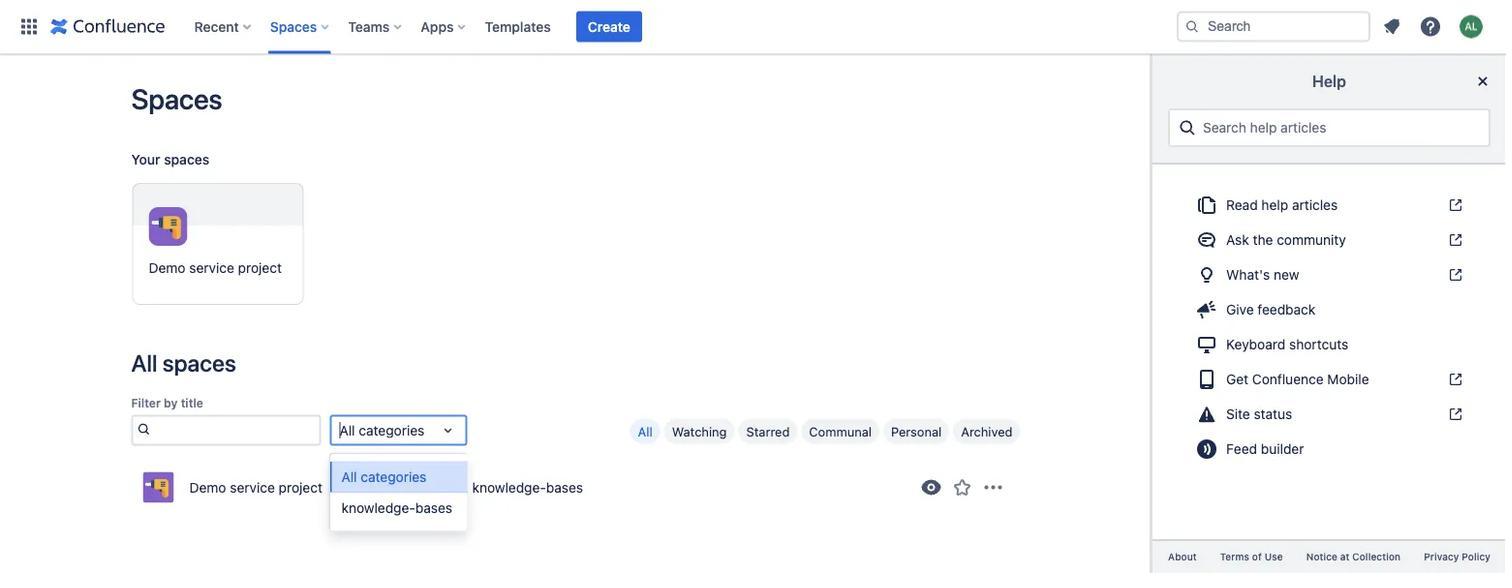 Task type: locate. For each thing, give the bounding box(es) containing it.
3 shortcut icon image from the top
[[1444, 267, 1464, 283]]

1 vertical spatial service
[[230, 479, 275, 495]]

1 vertical spatial project
[[279, 479, 323, 495]]

shortcut icon image inside what's new link
[[1444, 267, 1464, 283]]

demo service project inside the all spaces region
[[189, 479, 323, 495]]

1 horizontal spatial knowledge-bases
[[472, 480, 583, 496]]

archived button
[[953, 419, 1020, 444]]

watching
[[672, 424, 727, 439]]

knowledge-bases button
[[466, 478, 589, 497]]

terms
[[1220, 552, 1250, 563]]

appswitcher icon image
[[17, 15, 41, 38]]

1 vertical spatial demo service project
[[189, 479, 323, 495]]

teams
[[348, 18, 390, 34]]

1 vertical spatial bases
[[415, 500, 452, 516]]

2 shortcut icon image from the top
[[1444, 232, 1464, 248]]

feed
[[1226, 441, 1257, 457]]

privacy policy
[[1424, 552, 1491, 563]]

spaces for all spaces
[[163, 350, 236, 377]]

shortcuts
[[1289, 337, 1349, 353]]

policy
[[1462, 552, 1491, 563]]

demo service project link
[[132, 183, 303, 305]]

0 vertical spatial spaces
[[270, 18, 317, 34]]

ask the community link
[[1184, 225, 1475, 256]]

documents icon image
[[1195, 194, 1219, 217]]

notice at collection
[[1306, 552, 1401, 563]]

help
[[1262, 197, 1289, 213]]

feedback icon image
[[1195, 298, 1219, 322]]

0 vertical spatial spaces
[[164, 152, 209, 168]]

1 vertical spatial knowledge-bases
[[341, 500, 452, 516]]

mobile
[[1327, 371, 1369, 387]]

all spaces
[[131, 350, 236, 377]]

0 vertical spatial demo service project
[[149, 260, 282, 276]]

screen icon image
[[1195, 333, 1219, 356]]

service
[[189, 260, 234, 276], [230, 479, 275, 495]]

about
[[1168, 552, 1197, 563]]

more actions image
[[982, 476, 1005, 499]]

0 vertical spatial service
[[189, 260, 234, 276]]

use
[[1265, 552, 1283, 563]]

search image
[[133, 417, 154, 441]]

feed builder
[[1226, 441, 1304, 457]]

spaces
[[164, 152, 209, 168], [163, 350, 236, 377]]

spaces right recent popup button
[[270, 18, 317, 34]]

read help articles
[[1226, 197, 1338, 213]]

shortcut icon image inside read help articles link
[[1444, 198, 1464, 213]]

templates
[[485, 18, 551, 34]]

categories
[[359, 422, 425, 438], [361, 469, 427, 485]]

demo service project inside your spaces region
[[149, 260, 282, 276]]

1 vertical spatial spaces
[[163, 350, 236, 377]]

demo down filter by title field
[[189, 479, 226, 495]]

knowledge- inside button
[[472, 480, 546, 496]]

unwatch image
[[920, 476, 943, 499]]

give
[[1226, 302, 1254, 318]]

give feedback
[[1226, 302, 1316, 318]]

articles
[[1292, 197, 1338, 213]]

feed builder button
[[1184, 434, 1475, 465]]

0 vertical spatial knowledge-
[[472, 480, 546, 496]]

0 vertical spatial knowledge-bases
[[472, 480, 583, 496]]

your spaces region
[[131, 144, 1020, 321]]

demo up the all spaces
[[149, 260, 186, 276]]

0 vertical spatial all categories
[[340, 422, 425, 438]]

0 horizontal spatial demo
[[149, 260, 186, 276]]

1 horizontal spatial bases
[[546, 480, 583, 496]]

project inside your spaces region
[[238, 260, 282, 276]]

0 vertical spatial bases
[[546, 480, 583, 496]]

1 vertical spatial spaces
[[131, 82, 222, 115]]

get confluence mobile link
[[1184, 364, 1475, 395]]

spaces button
[[264, 11, 336, 42]]

warning icon image
[[1195, 403, 1219, 426]]

1 vertical spatial categories
[[361, 469, 427, 485]]

spaces for your spaces
[[164, 152, 209, 168]]

1 vertical spatial knowledge-
[[341, 500, 415, 516]]

project
[[238, 260, 282, 276], [279, 479, 323, 495]]

None text field
[[340, 421, 343, 440]]

spaces up your spaces
[[131, 82, 222, 115]]

spaces
[[270, 18, 317, 34], [131, 82, 222, 115]]

apps
[[421, 18, 454, 34]]

demo service project
[[149, 260, 282, 276], [189, 479, 323, 495]]

knowledge-
[[472, 480, 546, 496], [341, 500, 415, 516]]

banner
[[0, 0, 1506, 54]]

confluence
[[1252, 371, 1324, 387]]

give feedback button
[[1184, 294, 1475, 325]]

4 shortcut icon image from the top
[[1444, 372, 1464, 387]]

shortcut icon image
[[1444, 198, 1464, 213], [1444, 232, 1464, 248], [1444, 267, 1464, 283], [1444, 372, 1464, 387], [1444, 407, 1464, 422]]

bases
[[546, 480, 583, 496], [415, 500, 452, 516]]

0 vertical spatial demo
[[149, 260, 186, 276]]

of
[[1252, 552, 1262, 563]]

0 vertical spatial categories
[[359, 422, 425, 438]]

feedback
[[1258, 302, 1316, 318]]

all spaces region
[[131, 347, 1020, 531]]

5 shortcut icon image from the top
[[1444, 407, 1464, 422]]

1 horizontal spatial demo
[[189, 479, 226, 495]]

0 horizontal spatial knowledge-bases
[[341, 500, 452, 516]]

bases inside button
[[546, 480, 583, 496]]

1 horizontal spatial knowledge-
[[472, 480, 546, 496]]

site status
[[1226, 406, 1293, 422]]

shortcut icon image inside get confluence mobile link
[[1444, 372, 1464, 387]]

knowledge-bases
[[472, 480, 583, 496], [341, 500, 452, 516]]

get
[[1226, 371, 1249, 387]]

builder
[[1261, 441, 1304, 457]]

0 vertical spatial project
[[238, 260, 282, 276]]

spaces inside your spaces region
[[164, 152, 209, 168]]

1 shortcut icon image from the top
[[1444, 198, 1464, 213]]

site
[[1226, 406, 1250, 422]]

Filter by title field
[[154, 417, 319, 444]]

all categories
[[340, 422, 425, 438], [341, 469, 427, 485]]

spaces up title
[[163, 350, 236, 377]]

shortcut icon image for community
[[1444, 232, 1464, 248]]

shortcut icon image inside ask the community 'link'
[[1444, 232, 1464, 248]]

spaces inside the all spaces region
[[163, 350, 236, 377]]

new
[[1274, 267, 1299, 283]]

1 horizontal spatial spaces
[[270, 18, 317, 34]]

keyboard shortcuts button
[[1184, 329, 1475, 360]]

your
[[131, 152, 160, 168]]

read help articles link
[[1184, 190, 1475, 221]]

keyboard
[[1226, 337, 1286, 353]]

terms of use
[[1220, 552, 1283, 563]]

1 vertical spatial demo
[[189, 479, 226, 495]]

confluence image
[[50, 15, 165, 38], [50, 15, 165, 38]]

0 horizontal spatial knowledge-
[[341, 500, 415, 516]]

communal button
[[801, 419, 880, 444]]

privacy
[[1424, 552, 1459, 563]]

community
[[1277, 232, 1346, 248]]

filter by title
[[131, 396, 203, 410]]

all
[[131, 350, 157, 377], [340, 422, 355, 438], [638, 424, 653, 439], [341, 469, 357, 485]]

what's new link
[[1184, 260, 1475, 291]]

communal
[[809, 424, 872, 439]]

spaces inside popup button
[[270, 18, 317, 34]]

collection
[[1353, 552, 1401, 563]]

the
[[1253, 232, 1273, 248]]

demo
[[149, 260, 186, 276], [189, 479, 226, 495]]

spaces right your
[[164, 152, 209, 168]]



Task type: vqa. For each thing, say whether or not it's contained in the screenshot.
DEMO within the All spaces region
yes



Task type: describe. For each thing, give the bounding box(es) containing it.
about button
[[1157, 549, 1209, 566]]

shortcut icon image for articles
[[1444, 198, 1464, 213]]

what's
[[1226, 267, 1270, 283]]

notification icon image
[[1380, 15, 1404, 38]]

starred button
[[739, 419, 798, 444]]

0 horizontal spatial bases
[[415, 500, 452, 516]]

title
[[181, 396, 203, 410]]

teams button
[[342, 11, 409, 42]]

service inside your spaces region
[[189, 260, 234, 276]]

at
[[1340, 552, 1350, 563]]

lightbulb icon image
[[1195, 263, 1219, 287]]

starred
[[746, 424, 790, 439]]

what's new
[[1226, 267, 1299, 283]]

global element
[[12, 0, 1173, 54]]

your spaces
[[131, 152, 209, 168]]

help icon image
[[1419, 15, 1442, 38]]

keyboard shortcuts
[[1226, 337, 1349, 353]]

none text field inside the all spaces region
[[340, 421, 343, 440]]

privacy policy link
[[1412, 549, 1502, 566]]

knowledge-bases inside button
[[472, 480, 583, 496]]

site status link
[[1184, 399, 1475, 430]]

your profile and preferences image
[[1460, 15, 1483, 38]]

star this space image
[[951, 476, 974, 499]]

all inside button
[[638, 424, 653, 439]]

personal button
[[883, 419, 950, 444]]

shortcut icon image inside site status link
[[1444, 407, 1464, 422]]

all button
[[630, 419, 660, 444]]

ask
[[1226, 232, 1249, 248]]

shortcut icon image for mobile
[[1444, 372, 1464, 387]]

by
[[164, 396, 178, 410]]

ask the community
[[1226, 232, 1346, 248]]

search image
[[1185, 19, 1200, 34]]

notice
[[1306, 552, 1338, 563]]

Search help articles field
[[1197, 110, 1481, 145]]

demo inside your spaces region
[[149, 260, 186, 276]]

archived
[[961, 424, 1013, 439]]

filter
[[131, 396, 161, 410]]

templates link
[[479, 11, 557, 42]]

close image
[[1471, 70, 1495, 93]]

create
[[588, 18, 631, 34]]

service inside the all spaces region
[[230, 479, 275, 495]]

personal
[[891, 424, 942, 439]]

create link
[[576, 11, 642, 42]]

notice at collection link
[[1295, 549, 1412, 566]]

demo inside the all spaces region
[[189, 479, 226, 495]]

apps button
[[415, 11, 473, 42]]

read
[[1226, 197, 1258, 213]]

Search field
[[1177, 11, 1371, 42]]

recent button
[[188, 11, 258, 42]]

project inside the all spaces region
[[279, 479, 323, 495]]

comment icon image
[[1195, 229, 1219, 252]]

mobile icon image
[[1195, 368, 1219, 391]]

help
[[1313, 72, 1346, 91]]

terms of use link
[[1209, 549, 1295, 566]]

get confluence mobile
[[1226, 371, 1369, 387]]

signal icon image
[[1195, 438, 1219, 461]]

status
[[1254, 406, 1293, 422]]

recent
[[194, 18, 239, 34]]

banner containing recent
[[0, 0, 1506, 54]]

open image
[[436, 419, 460, 442]]

watching button
[[664, 419, 735, 444]]

0 horizontal spatial spaces
[[131, 82, 222, 115]]

1 vertical spatial all categories
[[341, 469, 427, 485]]



